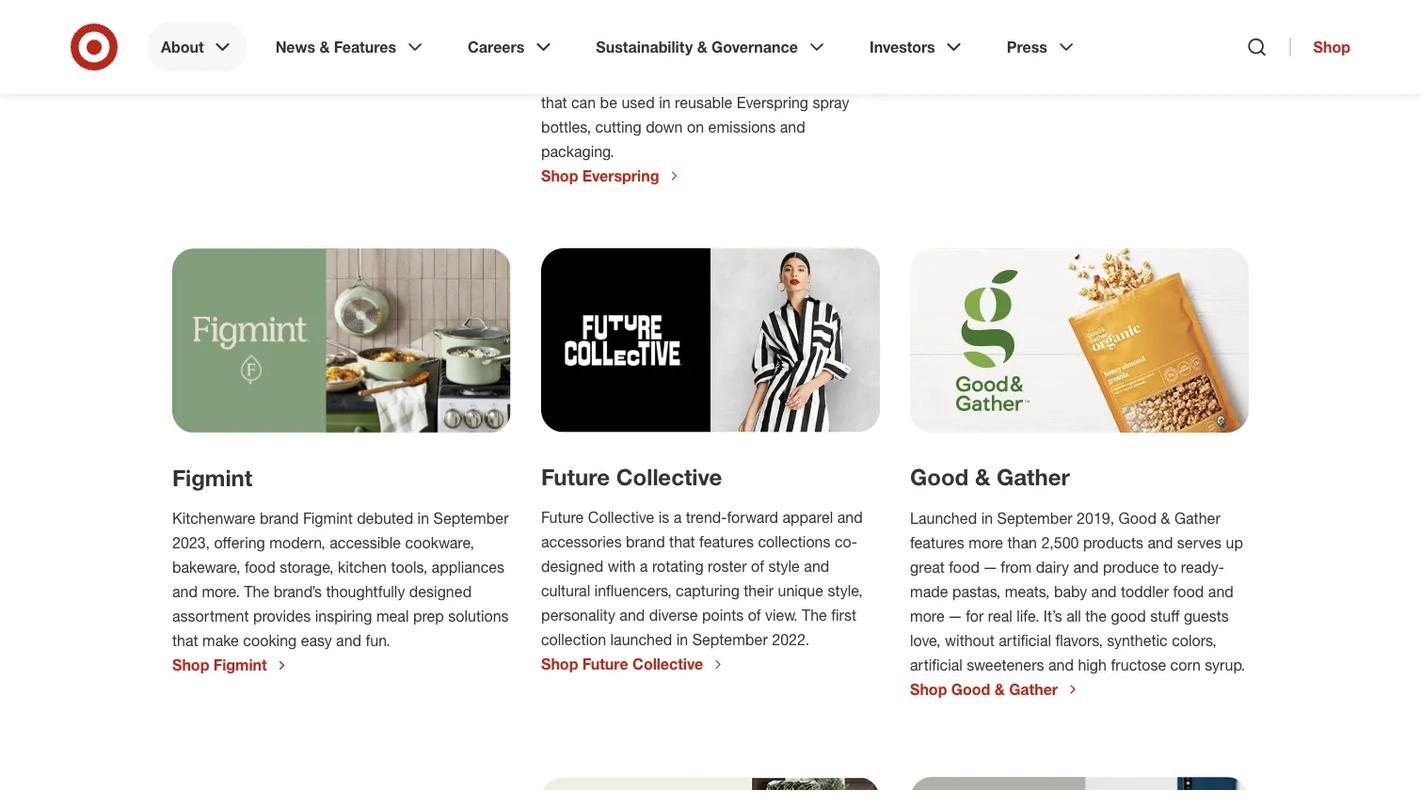 Task type: describe. For each thing, give the bounding box(es) containing it.
and down influencers,
[[620, 607, 645, 625]]

in inside future collective is a trend-forward apparel and accessories brand that features collections co- designed with a rotating roster of style and cultural influencers, capturing their unique style, personality and diverse points of view. the first collection launched in september 2022. shop future collective
[[677, 631, 688, 650]]

& up to
[[1161, 509, 1171, 528]]

shop good & gather link
[[910, 681, 1081, 699]]

down
[[646, 118, 683, 136]]

2 vertical spatial gather
[[1009, 681, 1058, 699]]

investors link
[[857, 23, 979, 72]]

all
[[1067, 607, 1082, 626]]

kitchenware
[[172, 510, 256, 528]]

thoughtfully
[[326, 583, 405, 601]]

style
[[769, 558, 800, 576]]

in inside that can be used in reusable everspring spray bottles, cutting down on emissions and packaging. shop everspring
[[659, 93, 671, 112]]

with
[[608, 558, 636, 576]]

and up to
[[1148, 534, 1173, 552]]

2023,
[[172, 534, 210, 553]]

cultural
[[541, 582, 590, 601]]

and down flavors,
[[1049, 656, 1074, 674]]

features inside launched in september 2019, good & gather features more than 2,500 products and serves up great food — from dairy and produce to ready- made pastas, meats, baby and toddler food and more — for real life. it's all the good stuff guests love, without artificial flavors, synthetic colors, artificial sweeteners and high fructose corn syrup. shop good & gather
[[910, 534, 965, 552]]

corn
[[1171, 656, 1201, 674]]

text image
[[541, 248, 880, 433]]

is
[[659, 509, 670, 527]]

packaging.
[[541, 142, 615, 160]]

personality
[[541, 607, 616, 625]]

1 vertical spatial of
[[748, 607, 761, 625]]

that can be used in reusable everspring spray bottles, cutting down on emissions and packaging. shop everspring
[[541, 93, 850, 185]]

governance
[[712, 38, 798, 56]]

1 vertical spatial a
[[640, 558, 648, 576]]

trend-
[[686, 509, 727, 527]]

and up 'unique'
[[804, 558, 830, 576]]

press link
[[994, 23, 1091, 72]]

colors,
[[1172, 632, 1217, 650]]

kitchenware brand figmint debuted in september 2023, offering modern, accessible cookware, bakeware, food storage, kitchen tools, appliances and more. the brand's thoughtfully designed assortment provides inspiring meal prep solutions that make cooking easy and fun. shop figmint
[[172, 510, 509, 675]]

food inside kitchenware brand figmint debuted in september 2023, offering modern, accessible cookware, bakeware, food storage, kitchen tools, appliances and more. the brand's thoughtfully designed assortment provides inspiring meal prep solutions that make cooking easy and fun. shop figmint
[[245, 559, 276, 577]]

sustainability & governance link
[[583, 23, 842, 72]]

high
[[1078, 656, 1107, 674]]

1 horizontal spatial more
[[969, 534, 1004, 552]]

news & features link
[[262, 23, 440, 72]]

sweeteners
[[967, 656, 1044, 674]]

shop future collective link
[[541, 656, 726, 675]]

first
[[832, 607, 857, 625]]

careers
[[468, 38, 525, 56]]

future for future collective
[[541, 463, 610, 491]]

the inside future collective is a trend-forward apparel and accessories brand that features collections co- designed with a rotating roster of style and cultural influencers, capturing their unique style, personality and diverse points of view. the first collection launched in september 2022. shop future collective
[[802, 607, 827, 625]]

collective for future collective
[[616, 463, 722, 491]]

easy
[[301, 632, 332, 650]]

launched
[[910, 509, 977, 528]]

baby
[[1054, 583, 1087, 601]]

ready-
[[1181, 558, 1225, 577]]

storage,
[[280, 559, 334, 577]]

careers link
[[455, 23, 568, 72]]

rotating
[[652, 558, 704, 576]]

press
[[1007, 38, 1048, 56]]

1 vertical spatial more
[[910, 607, 945, 626]]

shop figmint link
[[172, 657, 290, 675]]

and up the
[[1092, 583, 1117, 601]]

without
[[945, 632, 995, 650]]

flavors,
[[1056, 632, 1103, 650]]

stuff
[[1151, 607, 1180, 626]]

collections
[[758, 533, 831, 552]]

the
[[1086, 607, 1107, 626]]

& for gather
[[975, 464, 991, 491]]

shop everspring link
[[541, 167, 682, 185]]

2 vertical spatial collective
[[633, 656, 703, 674]]

and down bakeware,
[[172, 583, 198, 601]]

provides
[[253, 608, 311, 626]]

that inside kitchenware brand figmint debuted in september 2023, offering modern, accessible cookware, bakeware, food storage, kitchen tools, appliances and more. the brand's thoughtfully designed assortment provides inspiring meal prep solutions that make cooking easy and fun. shop figmint
[[172, 632, 198, 650]]

and up co-
[[837, 509, 863, 527]]

used
[[622, 93, 655, 112]]

make
[[202, 632, 239, 650]]

reusable
[[675, 93, 733, 112]]

2 vertical spatial figmint
[[214, 657, 267, 675]]

september inside launched in september 2019, good & gather features more than 2,500 products and serves up great food — from dairy and produce to ready- made pastas, meats, baby and toddler food and more — for real life. it's all the good stuff guests love, without artificial flavors, synthetic colors, artificial sweeteners and high fructose corn syrup. shop good & gather
[[997, 509, 1073, 528]]

than
[[1008, 534, 1037, 552]]

1 horizontal spatial a
[[674, 509, 682, 527]]

prep
[[413, 608, 444, 626]]

emissions
[[708, 118, 776, 136]]

mint green pots and pans on a stove and the word "figmint" and logo on a green background. image
[[172, 248, 511, 433]]

on
[[687, 118, 704, 136]]

about
[[161, 38, 204, 56]]

and inside that can be used in reusable everspring spray bottles, cutting down on emissions and packaging. shop everspring
[[780, 118, 806, 136]]

tools,
[[391, 559, 428, 577]]

more.
[[202, 583, 240, 601]]

september inside future collective is a trend-forward apparel and accessories brand that features collections co- designed with a rotating roster of style and cultural influencers, capturing their unique style, personality and diverse points of view. the first collection launched in september 2022. shop future collective
[[693, 631, 768, 650]]

made
[[910, 583, 948, 601]]

serves
[[1178, 534, 1222, 552]]

products
[[1083, 534, 1144, 552]]

for
[[966, 607, 984, 626]]

to
[[1164, 558, 1177, 577]]

assortment
[[172, 608, 249, 626]]

letter image
[[910, 248, 1249, 433]]

collection
[[541, 631, 606, 650]]

pastas,
[[953, 583, 1001, 601]]

guests
[[1184, 607, 1229, 626]]

0 vertical spatial of
[[751, 558, 764, 576]]

modern,
[[269, 534, 326, 553]]

future for future collective is a trend-forward apparel and accessories brand that features collections co- designed with a rotating roster of style and cultural influencers, capturing their unique style, personality and diverse points of view. the first collection launched in september 2022. shop future collective
[[541, 509, 584, 527]]

2 horizontal spatial food
[[1174, 583, 1204, 601]]

1 horizontal spatial everspring
[[737, 93, 809, 112]]

about link
[[148, 23, 247, 72]]

influencers,
[[595, 582, 672, 601]]

offering
[[214, 534, 265, 553]]

2,500
[[1042, 534, 1079, 552]]

& down 'sweeteners'
[[995, 681, 1005, 699]]

shop inside that can be used in reusable everspring spray bottles, cutting down on emissions and packaging. shop everspring
[[541, 167, 578, 185]]

appliances
[[432, 559, 505, 577]]



Task type: locate. For each thing, give the bounding box(es) containing it.
more
[[969, 534, 1004, 552], [910, 607, 945, 626]]

figmint up kitchenware in the left bottom of the page
[[172, 464, 253, 491]]

and up guests
[[1209, 583, 1234, 601]]

everspring down cutting
[[583, 167, 659, 185]]

& for features
[[320, 38, 330, 56]]

co-
[[835, 533, 858, 552]]

0 horizontal spatial more
[[910, 607, 945, 626]]

shop inside future collective is a trend-forward apparel and accessories brand that features collections co- designed with a rotating roster of style and cultural influencers, capturing their unique style, personality and diverse points of view. the first collection launched in september 2022. shop future collective
[[541, 656, 578, 674]]

unique
[[778, 582, 824, 601]]

designed inside future collective is a trend-forward apparel and accessories brand that features collections co- designed with a rotating roster of style and cultural influencers, capturing their unique style, personality and diverse points of view. the first collection launched in september 2022. shop future collective
[[541, 558, 604, 576]]

& for governance
[[697, 38, 708, 56]]

investors
[[870, 38, 935, 56]]

1 vertical spatial that
[[669, 533, 695, 552]]

everspring up emissions
[[737, 93, 809, 112]]

0 vertical spatial the
[[244, 583, 269, 601]]

1 vertical spatial collective
[[588, 509, 654, 527]]

synthetic
[[1107, 632, 1168, 650]]

features inside future collective is a trend-forward apparel and accessories brand that features collections co- designed with a rotating roster of style and cultural influencers, capturing their unique style, personality and diverse points of view. the first collection launched in september 2022. shop future collective
[[700, 533, 754, 552]]

gather up than
[[997, 464, 1070, 491]]

good up products on the right bottom
[[1119, 509, 1157, 528]]

brand up modern,
[[260, 510, 299, 528]]

brand's
[[274, 583, 322, 601]]

diverse
[[649, 607, 698, 625]]

1 vertical spatial artificial
[[910, 656, 963, 674]]

cookware,
[[405, 534, 474, 553]]

0 vertical spatial future
[[541, 463, 610, 491]]

artificial
[[999, 632, 1052, 650], [910, 656, 963, 674]]

brand down is
[[626, 533, 665, 552]]

future
[[541, 463, 610, 491], [541, 509, 584, 527], [583, 656, 628, 674]]

0 vertical spatial good
[[910, 464, 969, 491]]

roster
[[708, 558, 747, 576]]

1 vertical spatial good
[[1119, 509, 1157, 528]]

1 vertical spatial the
[[802, 607, 827, 625]]

0 vertical spatial artificial
[[999, 632, 1052, 650]]

1 vertical spatial brand
[[626, 533, 665, 552]]

more left than
[[969, 534, 1004, 552]]

gather down 'sweeteners'
[[1009, 681, 1058, 699]]

0 horizontal spatial september
[[434, 510, 509, 528]]

a right with on the left
[[640, 558, 648, 576]]

1 horizontal spatial artificial
[[999, 632, 1052, 650]]

that up rotating
[[669, 533, 695, 552]]

1 horizontal spatial —
[[984, 558, 997, 577]]

0 vertical spatial figmint
[[172, 464, 253, 491]]

sustainability & governance
[[596, 38, 798, 56]]

food down ready-
[[1174, 583, 1204, 601]]

future collective is a trend-forward apparel and accessories brand that features collections co- designed with a rotating roster of style and cultural influencers, capturing their unique style, personality and diverse points of view. the first collection launched in september 2022. shop future collective
[[541, 509, 863, 674]]

style,
[[828, 582, 863, 601]]

that
[[541, 93, 567, 112], [669, 533, 695, 552], [172, 632, 198, 650]]

& right news
[[320, 38, 330, 56]]

shop inside launched in september 2019, good & gather features more than 2,500 products and serves up great food — from dairy and produce to ready- made pastas, meats, baby and toddler food and more — for real life. it's all the good stuff guests love, without artificial flavors, synthetic colors, artificial sweeteners and high fructose corn syrup. shop good & gather
[[910, 681, 947, 699]]

1 vertical spatial gather
[[1175, 509, 1221, 528]]

features down launched
[[910, 534, 965, 552]]

that down assortment
[[172, 632, 198, 650]]

from
[[1001, 558, 1032, 577]]

1 vertical spatial future
[[541, 509, 584, 527]]

— left from
[[984, 558, 997, 577]]

view.
[[765, 607, 798, 625]]

good
[[1111, 607, 1146, 626]]

0 vertical spatial collective
[[616, 463, 722, 491]]

1 horizontal spatial food
[[949, 558, 980, 577]]

and right emissions
[[780, 118, 806, 136]]

real
[[988, 607, 1013, 626]]

the down 'unique'
[[802, 607, 827, 625]]

1 vertical spatial designed
[[409, 583, 472, 601]]

0 vertical spatial —
[[984, 558, 997, 577]]

0 horizontal spatial food
[[245, 559, 276, 577]]

apparel
[[783, 509, 833, 527]]

0 horizontal spatial everspring
[[583, 167, 659, 185]]

love,
[[910, 632, 941, 650]]

food down offering
[[245, 559, 276, 577]]

artificial down love,
[[910, 656, 963, 674]]

figmint down make
[[214, 657, 267, 675]]

collective down the future collective
[[588, 509, 654, 527]]

shop link
[[1290, 38, 1351, 56]]

in up down
[[659, 93, 671, 112]]

september down points
[[693, 631, 768, 650]]

1 vertical spatial figmint
[[303, 510, 353, 528]]

shop inside kitchenware brand figmint debuted in september 2023, offering modern, accessible cookware, bakeware, food storage, kitchen tools, appliances and more. the brand's thoughtfully designed assortment provides inspiring meal prep solutions that make cooking easy and fun. shop figmint
[[172, 657, 209, 675]]

it's
[[1044, 607, 1063, 626]]

launched
[[610, 631, 672, 650]]

designed up cultural
[[541, 558, 604, 576]]

meats,
[[1005, 583, 1050, 601]]

0 horizontal spatial artificial
[[910, 656, 963, 674]]

september up than
[[997, 509, 1073, 528]]

1 horizontal spatial features
[[910, 534, 965, 552]]

0 horizontal spatial that
[[172, 632, 198, 650]]

news & features
[[275, 38, 396, 56]]

debuted
[[357, 510, 413, 528]]

collective down 'launched'
[[633, 656, 703, 674]]

0 horizontal spatial features
[[700, 533, 754, 552]]

and down inspiring
[[336, 632, 362, 650]]

in up cookware,
[[418, 510, 429, 528]]

figmint
[[172, 464, 253, 491], [303, 510, 353, 528], [214, 657, 267, 675]]

brand inside future collective is a trend-forward apparel and accessories brand that features collections co- designed with a rotating roster of style and cultural influencers, capturing their unique style, personality and diverse points of view. the first collection launched in september 2022. shop future collective
[[626, 533, 665, 552]]

2 vertical spatial future
[[583, 656, 628, 674]]

can
[[571, 93, 596, 112]]

designed up prep
[[409, 583, 472, 601]]

capturing
[[676, 582, 740, 601]]

1 horizontal spatial the
[[802, 607, 827, 625]]

2022.
[[772, 631, 810, 650]]

points
[[702, 607, 744, 625]]

designed inside kitchenware brand figmint debuted in september 2023, offering modern, accessible cookware, bakeware, food storage, kitchen tools, appliances and more. the brand's thoughtfully designed assortment provides inspiring meal prep solutions that make cooking easy and fun. shop figmint
[[409, 583, 472, 601]]

collective up is
[[616, 463, 722, 491]]

september up cookware,
[[434, 510, 509, 528]]

kitchen
[[338, 559, 387, 577]]

1 horizontal spatial that
[[541, 93, 567, 112]]

inspiring
[[315, 608, 372, 626]]

the up provides
[[244, 583, 269, 601]]

— left for
[[949, 607, 962, 626]]

in inside launched in september 2019, good & gather features more than 2,500 products and serves up great food — from dairy and produce to ready- made pastas, meats, baby and toddler food and more — for real life. it's all the good stuff guests love, without artificial flavors, synthetic colors, artificial sweeteners and high fructose corn syrup. shop good & gather
[[982, 509, 993, 528]]

1 horizontal spatial designed
[[541, 558, 604, 576]]

in down good & gather
[[982, 509, 993, 528]]

collective
[[616, 463, 722, 491], [588, 509, 654, 527], [633, 656, 703, 674]]

future collective
[[541, 463, 722, 491]]

0 vertical spatial gather
[[997, 464, 1070, 491]]

2 features from the left
[[910, 534, 965, 552]]

solutions
[[448, 608, 509, 626]]

0 vertical spatial that
[[541, 93, 567, 112]]

in inside kitchenware brand figmint debuted in september 2023, offering modern, accessible cookware, bakeware, food storage, kitchen tools, appliances and more. the brand's thoughtfully designed assortment provides inspiring meal prep solutions that make cooking easy and fun. shop figmint
[[418, 510, 429, 528]]

produce
[[1103, 558, 1160, 577]]

0 vertical spatial everspring
[[737, 93, 809, 112]]

and
[[780, 118, 806, 136], [837, 509, 863, 527], [1148, 534, 1173, 552], [804, 558, 830, 576], [1074, 558, 1099, 577], [1092, 583, 1117, 601], [1209, 583, 1234, 601], [172, 583, 198, 601], [620, 607, 645, 625], [336, 632, 362, 650], [1049, 656, 1074, 674]]

&
[[320, 38, 330, 56], [697, 38, 708, 56], [975, 464, 991, 491], [1161, 509, 1171, 528], [995, 681, 1005, 699]]

in
[[659, 93, 671, 112], [982, 509, 993, 528], [418, 510, 429, 528], [677, 631, 688, 650]]

2019,
[[1077, 509, 1115, 528]]

cooking
[[243, 632, 297, 650]]

of up their
[[751, 558, 764, 576]]

1 horizontal spatial september
[[693, 631, 768, 650]]

0 vertical spatial a
[[674, 509, 682, 527]]

september inside kitchenware brand figmint debuted in september 2023, offering modern, accessible cookware, bakeware, food storage, kitchen tools, appliances and more. the brand's thoughtfully designed assortment provides inspiring meal prep solutions that make cooking easy and fun. shop figmint
[[434, 510, 509, 528]]

2 vertical spatial that
[[172, 632, 198, 650]]

dairy
[[1036, 558, 1069, 577]]

that up bottles,
[[541, 93, 567, 112]]

be
[[600, 93, 618, 112]]

—
[[984, 558, 997, 577], [949, 607, 962, 626]]

food up "pastas,"
[[949, 558, 980, 577]]

and up baby
[[1074, 558, 1099, 577]]

2 horizontal spatial september
[[997, 509, 1073, 528]]

0 horizontal spatial designed
[[409, 583, 472, 601]]

accessible
[[330, 534, 401, 553]]

in down diverse
[[677, 631, 688, 650]]

a right is
[[674, 509, 682, 527]]

sustainability
[[596, 38, 693, 56]]

great
[[910, 558, 945, 577]]

& left governance
[[697, 38, 708, 56]]

figmint up modern,
[[303, 510, 353, 528]]

that inside future collective is a trend-forward apparel and accessories brand that features collections co- designed with a rotating roster of style and cultural influencers, capturing their unique style, personality and diverse points of view. the first collection launched in september 2022. shop future collective
[[669, 533, 695, 552]]

fun.
[[366, 632, 390, 650]]

2 horizontal spatial that
[[669, 533, 695, 552]]

fructose
[[1111, 656, 1167, 674]]

bakeware,
[[172, 559, 241, 577]]

0 horizontal spatial a
[[640, 558, 648, 576]]

1 vertical spatial everspring
[[583, 167, 659, 185]]

& up launched
[[975, 464, 991, 491]]

forward
[[727, 509, 779, 527]]

good up launched
[[910, 464, 969, 491]]

good down 'sweeteners'
[[952, 681, 991, 699]]

0 vertical spatial designed
[[541, 558, 604, 576]]

2 vertical spatial good
[[952, 681, 991, 699]]

cutting
[[595, 118, 642, 136]]

of
[[751, 558, 764, 576], [748, 607, 761, 625]]

features
[[334, 38, 396, 56]]

artificial down "life."
[[999, 632, 1052, 650]]

features up "roster"
[[700, 533, 754, 552]]

that inside that can be used in reusable everspring spray bottles, cutting down on emissions and packaging. shop everspring
[[541, 93, 567, 112]]

of down their
[[748, 607, 761, 625]]

0 horizontal spatial brand
[[260, 510, 299, 528]]

meal
[[376, 608, 409, 626]]

more down made
[[910, 607, 945, 626]]

their
[[744, 582, 774, 601]]

1 horizontal spatial brand
[[626, 533, 665, 552]]

features
[[700, 533, 754, 552], [910, 534, 965, 552]]

a
[[674, 509, 682, 527], [640, 558, 648, 576]]

toddler
[[1121, 583, 1169, 601]]

0 vertical spatial more
[[969, 534, 1004, 552]]

collective for future collective is a trend-forward apparel and accessories brand that features collections co- designed with a rotating roster of style and cultural influencers, capturing their unique style, personality and diverse points of view. the first collection launched in september 2022. shop future collective
[[588, 509, 654, 527]]

1 vertical spatial —
[[949, 607, 962, 626]]

0 vertical spatial brand
[[260, 510, 299, 528]]

the inside kitchenware brand figmint debuted in september 2023, offering modern, accessible cookware, bakeware, food storage, kitchen tools, appliances and more. the brand's thoughtfully designed assortment provides inspiring meal prep solutions that make cooking easy and fun. shop figmint
[[244, 583, 269, 601]]

0 horizontal spatial the
[[244, 583, 269, 601]]

syrup.
[[1205, 656, 1246, 674]]

brand inside kitchenware brand figmint debuted in september 2023, offering modern, accessible cookware, bakeware, food storage, kitchen tools, appliances and more. the brand's thoughtfully designed assortment provides inspiring meal prep solutions that make cooking easy and fun. shop figmint
[[260, 510, 299, 528]]

gather up serves at right
[[1175, 509, 1221, 528]]

1 features from the left
[[700, 533, 754, 552]]

0 horizontal spatial —
[[949, 607, 962, 626]]

launched in september 2019, good & gather features more than 2,500 products and serves up great food — from dairy and produce to ready- made pastas, meats, baby and toddler food and more — for real life. it's all the good stuff guests love, without artificial flavors, synthetic colors, artificial sweeteners and high fructose corn syrup. shop good & gather
[[910, 509, 1246, 699]]



Task type: vqa. For each thing, say whether or not it's contained in the screenshot.
GATHER
yes



